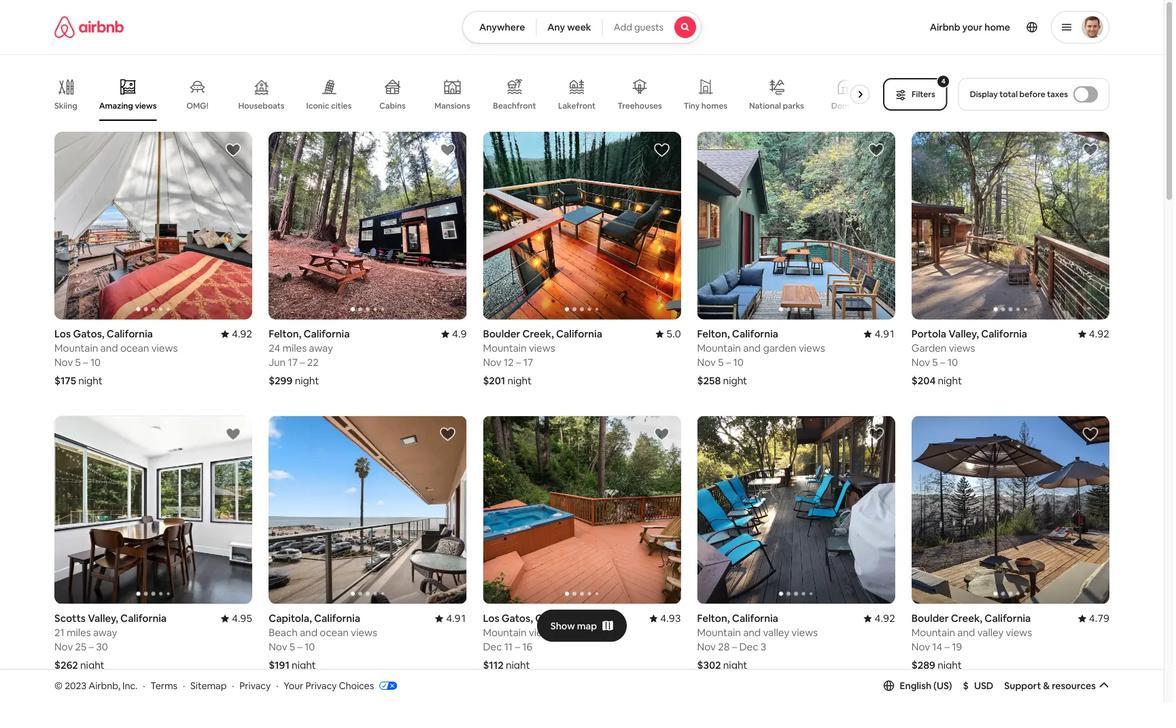 Task type: vqa. For each thing, say whether or not it's contained in the screenshot.
Mountain within the the boulder creek, california mountain and valley views nov 14 – 19 $289 night
yes



Task type: locate. For each thing, give the bounding box(es) containing it.
away inside felton, california 24 miles away jun 17 – 22 $299 night
[[309, 342, 333, 355]]

None search field
[[462, 11, 702, 44]]

night inside capitola, california beach and ocean views nov 5 – 10 $191 night
[[292, 659, 316, 673]]

los up $175
[[54, 328, 71, 341]]

boulder inside boulder creek, california mountain views nov 12 – 17 $201 night
[[483, 328, 520, 341]]

nov left 14
[[912, 641, 930, 654]]

1 horizontal spatial privacy
[[306, 680, 337, 693]]

boulder for boulder creek, california mountain and valley views nov 14 – 19 $289 night
[[912, 612, 949, 626]]

add to wishlist: felton, california image
[[439, 142, 456, 158], [868, 142, 884, 158]]

night down 19
[[938, 659, 962, 673]]

privacy down $191 at the bottom of the page
[[240, 680, 271, 693]]

away up 22
[[309, 342, 333, 355]]

lakefront
[[558, 101, 596, 111]]

and inside felton, california mountain and garden views nov 5 – 10 $258 night
[[743, 342, 761, 355]]

(us)
[[934, 680, 952, 693]]

felton, for felton, california 24 miles away jun 17 – 22 $299 night
[[269, 328, 301, 341]]

group
[[54, 68, 875, 121], [54, 132, 252, 320], [269, 132, 467, 320], [483, 132, 681, 320], [697, 132, 895, 320], [912, 132, 1110, 320], [54, 417, 252, 605], [269, 417, 467, 605], [483, 417, 681, 605], [697, 417, 895, 605], [912, 417, 1110, 605]]

2 horizontal spatial 4.92
[[1089, 328, 1110, 341]]

gatos, inside los gatos, california mountain views dec 11 – 16 $112 night
[[502, 612, 533, 626]]

ocean
[[120, 342, 149, 355], [320, 627, 349, 640]]

$
[[963, 680, 969, 693]]

any week button
[[536, 11, 603, 44]]

valley, inside portola valley, california garden views nov 5 – 10 $204 night
[[949, 328, 979, 341]]

4.92 out of 5 average rating image for portola valley, california garden views nov 5 – 10 $204 night
[[1078, 328, 1110, 341]]

guests
[[634, 21, 664, 33]]

0 vertical spatial los
[[54, 328, 71, 341]]

1 horizontal spatial valley
[[977, 627, 1004, 640]]

your
[[962, 21, 983, 33]]

away up 30
[[93, 627, 117, 640]]

add guests button
[[602, 11, 702, 44]]

0 horizontal spatial away
[[93, 627, 117, 640]]

1 vertical spatial miles
[[67, 627, 91, 640]]

1 vertical spatial gatos,
[[502, 612, 533, 626]]

miles up 25
[[67, 627, 91, 640]]

0 vertical spatial add to wishlist: boulder creek, california image
[[654, 142, 670, 158]]

privacy
[[240, 680, 271, 693], [306, 680, 337, 693]]

mountain up 12
[[483, 342, 527, 355]]

felton, up 28
[[697, 612, 730, 626]]

group for capitola, california beach and ocean views nov 5 – 10 $191 night
[[269, 417, 467, 605]]

4.92 for los gatos, california mountain and ocean views nov 5 – 10 $175 night
[[232, 328, 252, 341]]

0 horizontal spatial boulder
[[483, 328, 520, 341]]

night right $204
[[938, 375, 962, 388]]

0 vertical spatial miles
[[282, 342, 307, 355]]

valley, right portola
[[949, 328, 979, 341]]

boulder up 12
[[483, 328, 520, 341]]

valley, for miles
[[88, 612, 118, 626]]

add to wishlist: scotts valley, california image
[[225, 427, 241, 443]]

mountain for los gatos, california mountain and ocean views nov 5 – 10 $175 night
[[54, 342, 98, 355]]

nov
[[54, 356, 73, 370], [483, 356, 502, 370], [697, 356, 716, 370], [912, 356, 930, 370], [54, 641, 73, 654], [269, 641, 287, 654], [697, 641, 716, 654], [912, 641, 930, 654]]

group for felton, california 24 miles away jun 17 – 22 $299 night
[[269, 132, 467, 320]]

nov inside boulder creek, california mountain and valley views nov 14 – 19 $289 night
[[912, 641, 930, 654]]

17 right 12
[[523, 356, 533, 370]]

nov inside boulder creek, california mountain views nov 12 – 17 $201 night
[[483, 356, 502, 370]]

night down 22
[[295, 375, 319, 388]]

nov up $175
[[54, 356, 73, 370]]

dec left 11
[[483, 641, 502, 654]]

$175
[[54, 375, 76, 388]]

night down 28
[[723, 659, 747, 673]]

group for boulder creek, california mountain views nov 12 – 17 $201 night
[[483, 132, 681, 320]]

4.92 out of 5 average rating image
[[221, 328, 252, 341]]

1 horizontal spatial away
[[309, 342, 333, 355]]

5 inside felton, california mountain and garden views nov 5 – 10 $258 night
[[718, 356, 724, 370]]

1 vertical spatial creek,
[[951, 612, 983, 626]]

mountain up 28
[[697, 627, 741, 640]]

terms
[[150, 680, 178, 693]]

1 horizontal spatial 17
[[523, 356, 533, 370]]

add to wishlist: felton, california image for 4.91
[[868, 142, 884, 158]]

0 vertical spatial 4.92 out of 5 average rating image
[[1078, 328, 1110, 341]]

0 vertical spatial add to wishlist: los gatos, california image
[[225, 142, 241, 158]]

2 dec from the left
[[739, 641, 758, 654]]

ocean inside los gatos, california mountain and ocean views nov 5 – 10 $175 night
[[120, 342, 149, 355]]

support & resources
[[1004, 680, 1096, 693]]

valley,
[[949, 328, 979, 341], [88, 612, 118, 626]]

nov down garden
[[912, 356, 930, 370]]

1 horizontal spatial add to wishlist: boulder creek, california image
[[1082, 427, 1099, 443]]

mountain for boulder creek, california mountain views nov 12 – 17 $201 night
[[483, 342, 527, 355]]

valley up usd
[[977, 627, 1004, 640]]

add to wishlist: los gatos, california image for 4.92
[[225, 142, 241, 158]]

night right $175
[[78, 375, 103, 388]]

boulder up 14
[[912, 612, 949, 626]]

1 horizontal spatial gatos,
[[502, 612, 533, 626]]

·
[[143, 680, 145, 693], [183, 680, 185, 693], [232, 680, 234, 693], [276, 680, 278, 693]]

1 vertical spatial ocean
[[320, 627, 349, 640]]

0 vertical spatial boulder
[[483, 328, 520, 341]]

2 add to wishlist: felton, california image from the left
[[868, 142, 884, 158]]

5 down garden
[[932, 356, 938, 370]]

· left privacy link
[[232, 680, 234, 693]]

0 horizontal spatial valley,
[[88, 612, 118, 626]]

and inside los gatos, california mountain and ocean views nov 5 – 10 $175 night
[[100, 342, 118, 355]]

4.95 out of 5 average rating image
[[221, 612, 252, 626]]

© 2023 airbnb, inc. ·
[[54, 680, 145, 693]]

5 up $175
[[75, 356, 81, 370]]

1 vertical spatial 4.91
[[446, 612, 467, 626]]

valley, inside 'scotts valley, california 21 miles away nov 25 – 30 $262 night'
[[88, 612, 118, 626]]

mountain up 11
[[483, 627, 527, 640]]

filters
[[912, 89, 935, 100]]

5.0
[[666, 328, 681, 341]]

17 right the jun
[[288, 356, 298, 370]]

los inside los gatos, california mountain views dec 11 – 16 $112 night
[[483, 612, 499, 626]]

gatos, for views
[[502, 612, 533, 626]]

4.91
[[875, 328, 895, 341], [446, 612, 467, 626]]

– inside boulder creek, california mountain views nov 12 – 17 $201 night
[[516, 356, 521, 370]]

nov left 12
[[483, 356, 502, 370]]

night inside 'scotts valley, california 21 miles away nov 25 – 30 $262 night'
[[80, 659, 104, 673]]

views
[[135, 100, 157, 111], [151, 342, 178, 355], [529, 342, 555, 355], [799, 342, 825, 355], [949, 342, 975, 355], [529, 627, 555, 640], [351, 627, 377, 640], [792, 627, 818, 640], [1006, 627, 1032, 640]]

anywhere
[[479, 21, 525, 33]]

sitemap link
[[190, 680, 227, 693]]

mountain up $258
[[697, 342, 741, 355]]

night right $258
[[723, 375, 747, 388]]

1 horizontal spatial 4.92 out of 5 average rating image
[[1078, 328, 1110, 341]]

1 horizontal spatial add to wishlist: los gatos, california image
[[654, 427, 670, 443]]

week
[[567, 21, 591, 33]]

english (us)
[[900, 680, 952, 693]]

privacy right your
[[306, 680, 337, 693]]

los
[[54, 328, 71, 341], [483, 612, 499, 626]]

creek, inside boulder creek, california mountain views nov 12 – 17 $201 night
[[522, 328, 554, 341]]

5 down beach
[[289, 641, 295, 654]]

1 horizontal spatial add to wishlist: felton, california image
[[868, 142, 884, 158]]

5 inside portola valley, california garden views nov 5 – 10 $204 night
[[932, 356, 938, 370]]

california
[[107, 328, 153, 341], [556, 328, 602, 341], [304, 328, 350, 341], [732, 328, 778, 341], [981, 328, 1027, 341], [120, 612, 167, 626], [535, 612, 581, 626], [314, 612, 360, 626], [732, 612, 778, 626], [985, 612, 1031, 626]]

0 vertical spatial valley,
[[949, 328, 979, 341]]

dec left "3"
[[739, 641, 758, 654]]

0 horizontal spatial 4.91
[[446, 612, 467, 626]]

1 horizontal spatial creek,
[[951, 612, 983, 626]]

0 vertical spatial away
[[309, 342, 333, 355]]

mountain
[[54, 342, 98, 355], [483, 342, 527, 355], [697, 342, 741, 355], [483, 627, 527, 640], [697, 627, 741, 640], [912, 627, 955, 640]]

mountain for boulder creek, california mountain and valley views nov 14 – 19 $289 night
[[912, 627, 955, 640]]

felton, up 24
[[269, 328, 301, 341]]

1 horizontal spatial boulder
[[912, 612, 949, 626]]

– inside felton, california mountain and valley views nov 28 – dec 3 $302 night
[[732, 641, 737, 654]]

terms link
[[150, 680, 178, 693]]

boulder
[[483, 328, 520, 341], [912, 612, 949, 626]]

gatos, inside los gatos, california mountain and ocean views nov 5 – 10 $175 night
[[73, 328, 104, 341]]

· right inc.
[[143, 680, 145, 693]]

0 vertical spatial gatos,
[[73, 328, 104, 341]]

1 dec from the left
[[483, 641, 502, 654]]

domes
[[831, 101, 859, 111]]

skiing
[[54, 101, 77, 111]]

gatos,
[[73, 328, 104, 341], [502, 612, 533, 626]]

1 valley from the left
[[763, 627, 789, 640]]

0 vertical spatial ocean
[[120, 342, 149, 355]]

miles right 24
[[282, 342, 307, 355]]

1 vertical spatial los
[[483, 612, 499, 626]]

night down 30
[[80, 659, 104, 673]]

night inside los gatos, california mountain and ocean views nov 5 – 10 $175 night
[[78, 375, 103, 388]]

add to wishlist: los gatos, california image for 4.93
[[654, 427, 670, 443]]

$201
[[483, 375, 505, 388]]

los gatos, california mountain and ocean views nov 5 – 10 $175 night
[[54, 328, 178, 388]]

boulder creek, california mountain and valley views nov 14 – 19 $289 night
[[912, 612, 1032, 673]]

0 vertical spatial creek,
[[522, 328, 554, 341]]

airbnb
[[930, 21, 960, 33]]

views inside los gatos, california mountain views dec 11 – 16 $112 night
[[529, 627, 555, 640]]

4.9 out of 5 average rating image
[[441, 328, 467, 341]]

los gatos, california mountain views dec 11 – 16 $112 night
[[483, 612, 581, 673]]

0 horizontal spatial 17
[[288, 356, 298, 370]]

–
[[83, 356, 88, 370], [516, 356, 521, 370], [300, 356, 305, 370], [726, 356, 731, 370], [940, 356, 945, 370], [89, 641, 94, 654], [515, 641, 520, 654], [297, 641, 302, 654], [732, 641, 737, 654], [945, 641, 950, 654]]

&
[[1043, 680, 1050, 693]]

nov down beach
[[269, 641, 287, 654]]

miles
[[282, 342, 307, 355], [67, 627, 91, 640]]

28
[[718, 641, 730, 654]]

gatos, up 11
[[502, 612, 533, 626]]

creek,
[[522, 328, 554, 341], [951, 612, 983, 626]]

5 up $258
[[718, 356, 724, 370]]

11
[[504, 641, 513, 654]]

4.92 for felton, california mountain and valley views nov 28 – dec 3 $302 night
[[875, 612, 895, 626]]

0 horizontal spatial ocean
[[120, 342, 149, 355]]

airbnb your home
[[930, 21, 1010, 33]]

mountain up 14
[[912, 627, 955, 640]]

$299
[[269, 375, 293, 388]]

1 vertical spatial add to wishlist: los gatos, california image
[[654, 427, 670, 443]]

0 horizontal spatial gatos,
[[73, 328, 104, 341]]

2 17 from the left
[[288, 356, 298, 370]]

14
[[932, 641, 942, 654]]

add to wishlist: felton, california image
[[868, 427, 884, 443]]

choices
[[339, 680, 374, 693]]

1 horizontal spatial dec
[[739, 641, 758, 654]]

california inside los gatos, california mountain views dec 11 – 16 $112 night
[[535, 612, 581, 626]]

– inside boulder creek, california mountain and valley views nov 14 – 19 $289 night
[[945, 641, 950, 654]]

california inside boulder creek, california mountain views nov 12 – 17 $201 night
[[556, 328, 602, 341]]

1 vertical spatial valley,
[[88, 612, 118, 626]]

mountain inside boulder creek, california mountain and valley views nov 14 – 19 $289 night
[[912, 627, 955, 640]]

1 vertical spatial boulder
[[912, 612, 949, 626]]

nov left 28
[[697, 641, 716, 654]]

nov inside felton, california mountain and valley views nov 28 – dec 3 $302 night
[[697, 641, 716, 654]]

creek, for views
[[522, 328, 554, 341]]

views inside boulder creek, california mountain and valley views nov 14 – 19 $289 night
[[1006, 627, 1032, 640]]

1 add to wishlist: felton, california image from the left
[[439, 142, 456, 158]]

0 horizontal spatial add to wishlist: boulder creek, california image
[[654, 142, 670, 158]]

0 horizontal spatial dec
[[483, 641, 502, 654]]

$191
[[269, 659, 290, 673]]

0 horizontal spatial creek,
[[522, 328, 554, 341]]

felton, right 5.0
[[697, 328, 730, 341]]

· right terms
[[183, 680, 185, 693]]

mountain inside los gatos, california mountain and ocean views nov 5 – 10 $175 night
[[54, 342, 98, 355]]

night down 12
[[507, 375, 532, 388]]

· left your
[[276, 680, 278, 693]]

1 horizontal spatial los
[[483, 612, 499, 626]]

night inside portola valley, california garden views nov 5 – 10 $204 night
[[938, 375, 962, 388]]

felton, inside felton, california mountain and garden views nov 5 – 10 $258 night
[[697, 328, 730, 341]]

tiny homes
[[684, 101, 727, 111]]

0 horizontal spatial privacy
[[240, 680, 271, 693]]

gatos, up $175
[[73, 328, 104, 341]]

mountain inside boulder creek, california mountain views nov 12 – 17 $201 night
[[483, 342, 527, 355]]

0 horizontal spatial los
[[54, 328, 71, 341]]

support & resources button
[[1004, 680, 1110, 693]]

0 horizontal spatial valley
[[763, 627, 789, 640]]

0 horizontal spatial 4.92 out of 5 average rating image
[[864, 612, 895, 626]]

beach
[[269, 627, 298, 640]]

12
[[504, 356, 514, 370]]

mountain inside los gatos, california mountain views dec 11 – 16 $112 night
[[483, 627, 527, 640]]

iconic cities
[[306, 100, 352, 111]]

0 horizontal spatial add to wishlist: felton, california image
[[439, 142, 456, 158]]

1 horizontal spatial ocean
[[320, 627, 349, 640]]

1 horizontal spatial valley,
[[949, 328, 979, 341]]

away inside 'scotts valley, california 21 miles away nov 25 – 30 $262 night'
[[93, 627, 117, 640]]

creek, inside boulder creek, california mountain and valley views nov 14 – 19 $289 night
[[951, 612, 983, 626]]

$289
[[912, 659, 935, 673]]

add to wishlist: los gatos, california image
[[225, 142, 241, 158], [654, 427, 670, 443]]

2 valley from the left
[[977, 627, 1004, 640]]

5 inside los gatos, california mountain and ocean views nov 5 – 10 $175 night
[[75, 356, 81, 370]]

10 inside portola valley, california garden views nov 5 – 10 $204 night
[[948, 356, 958, 370]]

mountain up $175
[[54, 342, 98, 355]]

add to wishlist: portola valley, california image
[[1082, 142, 1099, 158]]

houseboats
[[238, 100, 285, 111]]

boulder inside boulder creek, california mountain and valley views nov 14 – 19 $289 night
[[912, 612, 949, 626]]

1 vertical spatial 4.92 out of 5 average rating image
[[864, 612, 895, 626]]

any
[[547, 21, 565, 33]]

nov down the 21
[[54, 641, 73, 654]]

and inside felton, california mountain and valley views nov 28 – dec 3 $302 night
[[743, 627, 761, 640]]

night
[[78, 375, 103, 388], [507, 375, 532, 388], [295, 375, 319, 388], [723, 375, 747, 388], [938, 375, 962, 388], [80, 659, 104, 673], [506, 659, 530, 673], [292, 659, 316, 673], [723, 659, 747, 673], [938, 659, 962, 673]]

0 vertical spatial 4.91
[[875, 328, 895, 341]]

1 · from the left
[[143, 680, 145, 693]]

gatos, for and
[[73, 328, 104, 341]]

valley up "3"
[[763, 627, 789, 640]]

4.95
[[232, 612, 252, 626]]

garden
[[912, 342, 947, 355]]

los inside los gatos, california mountain and ocean views nov 5 – 10 $175 night
[[54, 328, 71, 341]]

and inside capitola, california beach and ocean views nov 5 – 10 $191 night
[[300, 627, 318, 640]]

1 vertical spatial away
[[93, 627, 117, 640]]

– inside capitola, california beach and ocean views nov 5 – 10 $191 night
[[297, 641, 302, 654]]

iconic
[[306, 100, 329, 111]]

night inside boulder creek, california mountain views nov 12 – 17 $201 night
[[507, 375, 532, 388]]

valley, up 30
[[88, 612, 118, 626]]

night inside felton, california mountain and garden views nov 5 – 10 $258 night
[[723, 375, 747, 388]]

night down 11
[[506, 659, 530, 673]]

night up your
[[292, 659, 316, 673]]

nov up $258
[[697, 356, 716, 370]]

0 horizontal spatial miles
[[67, 627, 91, 640]]

4.92 out of 5 average rating image
[[1078, 328, 1110, 341], [864, 612, 895, 626]]

privacy link
[[240, 680, 271, 693]]

felton, california 24 miles away jun 17 – 22 $299 night
[[269, 328, 350, 388]]

0 horizontal spatial add to wishlist: los gatos, california image
[[225, 142, 241, 158]]

felton, inside felton, california mountain and valley views nov 28 – dec 3 $302 night
[[697, 612, 730, 626]]

homes
[[701, 101, 727, 111]]

away
[[309, 342, 333, 355], [93, 627, 117, 640]]

home
[[985, 21, 1010, 33]]

1 17 from the left
[[523, 356, 533, 370]]

add to wishlist: boulder creek, california image
[[654, 142, 670, 158], [1082, 427, 1099, 443]]

1 horizontal spatial miles
[[282, 342, 307, 355]]

boulder creek, california mountain views nov 12 – 17 $201 night
[[483, 328, 602, 388]]

resources
[[1052, 680, 1096, 693]]

10
[[90, 356, 101, 370], [733, 356, 744, 370], [948, 356, 958, 370], [305, 641, 315, 654]]

1 horizontal spatial 4.91
[[875, 328, 895, 341]]

los right 4.91 out of 5 average rating image
[[483, 612, 499, 626]]

0 horizontal spatial 4.92
[[232, 328, 252, 341]]

miles inside felton, california 24 miles away jun 17 – 22 $299 night
[[282, 342, 307, 355]]

– inside 'scotts valley, california 21 miles away nov 25 – 30 $262 night'
[[89, 641, 94, 654]]

and
[[100, 342, 118, 355], [743, 342, 761, 355], [300, 627, 318, 640], [743, 627, 761, 640], [958, 627, 975, 640]]

1 vertical spatial add to wishlist: boulder creek, california image
[[1082, 427, 1099, 443]]

your
[[284, 680, 303, 693]]

1 horizontal spatial 4.92
[[875, 612, 895, 626]]

add to wishlist: felton, california image for 4.9
[[439, 142, 456, 158]]

felton, inside felton, california 24 miles away jun 17 – 22 $299 night
[[269, 328, 301, 341]]

and for felton, california mountain and garden views nov 5 – 10 $258 night
[[743, 342, 761, 355]]



Task type: describe. For each thing, give the bounding box(es) containing it.
nov inside 'scotts valley, california 21 miles away nov 25 – 30 $262 night'
[[54, 641, 73, 654]]

$262
[[54, 659, 78, 673]]

group containing amazing views
[[54, 68, 875, 121]]

10 inside capitola, california beach and ocean views nov 5 – 10 $191 night
[[305, 641, 315, 654]]

add to wishlist: boulder creek, california image for 5.0
[[654, 142, 670, 158]]

4.93
[[660, 612, 681, 626]]

group for portola valley, california garden views nov 5 – 10 $204 night
[[912, 132, 1110, 320]]

– inside los gatos, california mountain views dec 11 – 16 $112 night
[[515, 641, 520, 654]]

inc.
[[122, 680, 138, 693]]

felton, california mountain and garden views nov 5 – 10 $258 night
[[697, 328, 825, 388]]

– inside felton, california 24 miles away jun 17 – 22 $299 night
[[300, 356, 305, 370]]

any week
[[547, 21, 591, 33]]

$112
[[483, 659, 504, 673]]

portola valley, california garden views nov 5 – 10 $204 night
[[912, 328, 1027, 388]]

display
[[970, 89, 998, 100]]

los for los gatos, california mountain views dec 11 – 16 $112 night
[[483, 612, 499, 626]]

mansions
[[434, 101, 470, 111]]

24
[[269, 342, 280, 355]]

nov inside capitola, california beach and ocean views nov 5 – 10 $191 night
[[269, 641, 287, 654]]

miles inside 'scotts valley, california 21 miles away nov 25 – 30 $262 night'
[[67, 627, 91, 640]]

4 · from the left
[[276, 680, 278, 693]]

nov inside los gatos, california mountain and ocean views nov 5 – 10 $175 night
[[54, 356, 73, 370]]

and for capitola, california beach and ocean views nov 5 – 10 $191 night
[[300, 627, 318, 640]]

4.91 for capitola, california beach and ocean views nov 5 – 10 $191 night
[[446, 612, 467, 626]]

california inside boulder creek, california mountain and valley views nov 14 – 19 $289 night
[[985, 612, 1031, 626]]

cabins
[[379, 101, 406, 111]]

views inside portola valley, california garden views nov 5 – 10 $204 night
[[949, 342, 975, 355]]

views inside boulder creek, california mountain views nov 12 – 17 $201 night
[[529, 342, 555, 355]]

5 inside capitola, california beach and ocean views nov 5 – 10 $191 night
[[289, 641, 295, 654]]

show map button
[[537, 610, 627, 643]]

$258
[[697, 375, 721, 388]]

$204
[[912, 375, 936, 388]]

national
[[749, 100, 781, 111]]

capitola,
[[269, 612, 312, 626]]

display total before taxes button
[[958, 78, 1110, 111]]

17 inside felton, california 24 miles away jun 17 – 22 $299 night
[[288, 356, 298, 370]]

16
[[522, 641, 532, 654]]

anywhere button
[[462, 11, 537, 44]]

2 · from the left
[[183, 680, 185, 693]]

group for boulder creek, california mountain and valley views nov 14 – 19 $289 night
[[912, 417, 1110, 605]]

night inside los gatos, california mountain views dec 11 – 16 $112 night
[[506, 659, 530, 673]]

2023
[[65, 680, 86, 693]]

views inside felton, california mountain and garden views nov 5 – 10 $258 night
[[799, 342, 825, 355]]

airbnb,
[[89, 680, 120, 693]]

views inside capitola, california beach and ocean views nov 5 – 10 $191 night
[[351, 627, 377, 640]]

filters button
[[883, 78, 948, 111]]

cities
[[331, 100, 352, 111]]

california inside portola valley, california garden views nov 5 – 10 $204 night
[[981, 328, 1027, 341]]

valley inside felton, california mountain and valley views nov 28 – dec 3 $302 night
[[763, 627, 789, 640]]

4.9
[[452, 328, 467, 341]]

nov inside felton, california mountain and garden views nov 5 – 10 $258 night
[[697, 356, 716, 370]]

dec inside felton, california mountain and valley views nov 28 – dec 3 $302 night
[[739, 641, 758, 654]]

10 inside los gatos, california mountain and ocean views nov 5 – 10 $175 night
[[90, 356, 101, 370]]

3 · from the left
[[232, 680, 234, 693]]

jun
[[269, 356, 286, 370]]

5.0 out of 5 average rating image
[[656, 328, 681, 341]]

4.91 out of 5 average rating image
[[864, 328, 895, 341]]

ocean inside capitola, california beach and ocean views nov 5 – 10 $191 night
[[320, 627, 349, 640]]

– inside portola valley, california garden views nov 5 – 10 $204 night
[[940, 356, 945, 370]]

felton, california mountain and valley views nov 28 – dec 3 $302 night
[[697, 612, 818, 673]]

4.92 out of 5 average rating image for felton, california mountain and valley views nov 28 – dec 3 $302 night
[[864, 612, 895, 626]]

4.91 for felton, california mountain and garden views nov 5 – 10 $258 night
[[875, 328, 895, 341]]

english (us) button
[[884, 680, 952, 693]]

felton, for felton, california mountain and valley views nov 28 – dec 3 $302 night
[[697, 612, 730, 626]]

amazing views
[[99, 100, 157, 111]]

4.79 out of 5 average rating image
[[1078, 612, 1110, 626]]

add to wishlist: boulder creek, california image for 4.79
[[1082, 427, 1099, 443]]

map
[[577, 620, 597, 633]]

3
[[761, 641, 766, 654]]

19
[[952, 641, 962, 654]]

california inside felton, california mountain and garden views nov 5 – 10 $258 night
[[732, 328, 778, 341]]

group for los gatos, california mountain and ocean views nov 5 – 10 $175 night
[[54, 132, 252, 320]]

los for los gatos, california mountain and ocean views nov 5 – 10 $175 night
[[54, 328, 71, 341]]

group for felton, california mountain and garden views nov 5 – 10 $258 night
[[697, 132, 895, 320]]

and for felton, california mountain and valley views nov 28 – dec 3 $302 night
[[743, 627, 761, 640]]

taxes
[[1047, 89, 1068, 100]]

night inside boulder creek, california mountain and valley views nov 14 – 19 $289 night
[[938, 659, 962, 673]]

views inside los gatos, california mountain and ocean views nov 5 – 10 $175 night
[[151, 342, 178, 355]]

terms · sitemap · privacy ·
[[150, 680, 278, 693]]

add guests
[[614, 21, 664, 33]]

$302
[[697, 659, 721, 673]]

valley inside boulder creek, california mountain and valley views nov 14 – 19 $289 night
[[977, 627, 1004, 640]]

felton, for felton, california mountain and garden views nov 5 – 10 $258 night
[[697, 328, 730, 341]]

national parks
[[749, 100, 804, 111]]

california inside felton, california 24 miles away jun 17 – 22 $299 night
[[304, 328, 350, 341]]

group for los gatos, california mountain views dec 11 – 16 $112 night
[[483, 417, 681, 605]]

group for felton, california mountain and valley views nov 28 – dec 3 $302 night
[[697, 417, 895, 605]]

none search field containing anywhere
[[462, 11, 702, 44]]

10 inside felton, california mountain and garden views nov 5 – 10 $258 night
[[733, 356, 744, 370]]

4.79
[[1089, 612, 1110, 626]]

25
[[75, 641, 87, 654]]

capitola, california beach and ocean views nov 5 – 10 $191 night
[[269, 612, 377, 673]]

california inside 'scotts valley, california 21 miles away nov 25 – 30 $262 night'
[[120, 612, 167, 626]]

scotts
[[54, 612, 86, 626]]

boulder for boulder creek, california mountain views nov 12 – 17 $201 night
[[483, 328, 520, 341]]

parks
[[783, 100, 804, 111]]

4.93 out of 5 average rating image
[[650, 612, 681, 626]]

profile element
[[718, 0, 1110, 54]]

display total before taxes
[[970, 89, 1068, 100]]

30
[[96, 641, 108, 654]]

– inside felton, california mountain and garden views nov 5 – 10 $258 night
[[726, 356, 731, 370]]

add to wishlist: capitola, california image
[[439, 427, 456, 443]]

group for scotts valley, california 21 miles away nov 25 – 30 $262 night
[[54, 417, 252, 605]]

views inside felton, california mountain and valley views nov 28 – dec 3 $302 night
[[792, 627, 818, 640]]

night inside felton, california 24 miles away jun 17 – 22 $299 night
[[295, 375, 319, 388]]

california inside felton, california mountain and valley views nov 28 – dec 3 $302 night
[[732, 612, 778, 626]]

scotts valley, california 21 miles away nov 25 – 30 $262 night
[[54, 612, 167, 673]]

garden
[[763, 342, 797, 355]]

portola
[[912, 328, 946, 341]]

1 privacy from the left
[[240, 680, 271, 693]]

sitemap
[[190, 680, 227, 693]]

tiny
[[684, 101, 700, 111]]

4.91 out of 5 average rating image
[[435, 612, 467, 626]]

22
[[307, 356, 319, 370]]

creek, for and
[[951, 612, 983, 626]]

show map
[[551, 620, 597, 633]]

nov inside portola valley, california garden views nov 5 – 10 $204 night
[[912, 356, 930, 370]]

airbnb your home link
[[922, 13, 1018, 41]]

california inside capitola, california beach and ocean views nov 5 – 10 $191 night
[[314, 612, 360, 626]]

beachfront
[[493, 101, 536, 111]]

show
[[551, 620, 575, 633]]

and inside boulder creek, california mountain and valley views nov 14 – 19 $289 night
[[958, 627, 975, 640]]

california inside los gatos, california mountain and ocean views nov 5 – 10 $175 night
[[107, 328, 153, 341]]

total
[[1000, 89, 1018, 100]]

treehouses
[[618, 101, 662, 111]]

mountain inside felton, california mountain and garden views nov 5 – 10 $258 night
[[697, 342, 741, 355]]

mountain for los gatos, california mountain views dec 11 – 16 $112 night
[[483, 627, 527, 640]]

17 inside boulder creek, california mountain views nov 12 – 17 $201 night
[[523, 356, 533, 370]]

add
[[614, 21, 632, 33]]

your privacy choices link
[[284, 680, 397, 693]]

english
[[900, 680, 931, 693]]

valley, for views
[[949, 328, 979, 341]]

dec inside los gatos, california mountain views dec 11 – 16 $112 night
[[483, 641, 502, 654]]

usd
[[974, 680, 994, 693]]

$ usd
[[963, 680, 994, 693]]

mountain inside felton, california mountain and valley views nov 28 – dec 3 $302 night
[[697, 627, 741, 640]]

– inside los gatos, california mountain and ocean views nov 5 – 10 $175 night
[[83, 356, 88, 370]]

night inside felton, california mountain and valley views nov 28 – dec 3 $302 night
[[723, 659, 747, 673]]

4.92 for portola valley, california garden views nov 5 – 10 $204 night
[[1089, 328, 1110, 341]]

amazing
[[99, 100, 133, 111]]

2 privacy from the left
[[306, 680, 337, 693]]



